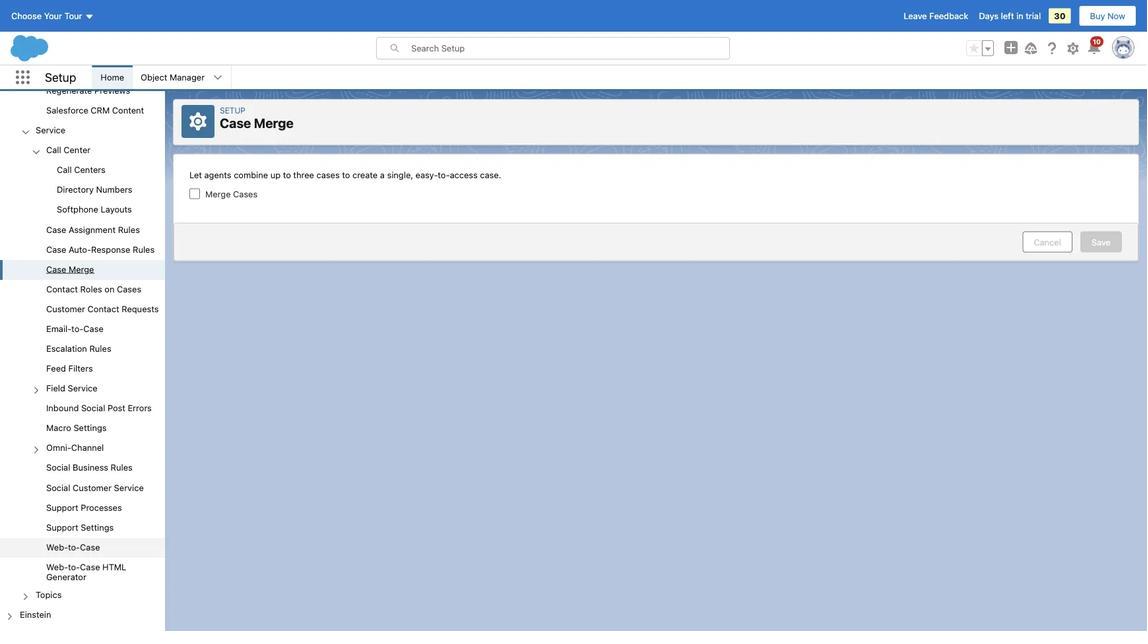 Task type: locate. For each thing, give the bounding box(es) containing it.
1 vertical spatial customer
[[73, 483, 112, 493]]

group
[[0, 0, 165, 606], [0, 0, 165, 121], [967, 40, 995, 56], [0, 141, 165, 586], [0, 161, 165, 220]]

create
[[353, 170, 378, 180]]

cancel
[[1035, 237, 1062, 247]]

0 horizontal spatial contact
[[46, 284, 78, 294]]

30
[[1055, 11, 1066, 21]]

customer down social business rules link
[[73, 483, 112, 493]]

social down omni-
[[46, 463, 70, 473]]

contact roles on cases link
[[46, 284, 141, 296]]

easy-
[[416, 170, 438, 180]]

to- inside web-to-case html generator
[[68, 562, 80, 572]]

customer up email-
[[46, 304, 85, 314]]

contact down on
[[88, 304, 119, 314]]

web- inside "link"
[[46, 542, 68, 552]]

support processes link
[[46, 503, 122, 514]]

social customer service link
[[46, 483, 144, 495]]

contact down case merge link
[[46, 284, 78, 294]]

case down setup link
[[220, 115, 251, 131]]

0 horizontal spatial setup
[[45, 70, 76, 84]]

2 horizontal spatial merge
[[254, 115, 294, 131]]

social left the post
[[81, 403, 105, 413]]

merge inside tree item
[[69, 264, 94, 274]]

save button
[[1081, 232, 1123, 253]]

post
[[108, 403, 125, 413]]

1 support from the top
[[46, 503, 78, 512]]

1 horizontal spatial contact
[[88, 304, 119, 314]]

regenerate
[[46, 85, 92, 95]]

processes
[[81, 503, 122, 512]]

object manager link
[[133, 65, 213, 89]]

to- inside "link"
[[68, 542, 80, 552]]

1 vertical spatial settings
[[81, 522, 114, 532]]

softphone layouts link
[[57, 205, 132, 216]]

support up web-to-case
[[46, 522, 78, 532]]

merge inside setup case merge
[[254, 115, 294, 131]]

0 vertical spatial social
[[81, 403, 105, 413]]

omni-channel link
[[46, 443, 104, 455]]

in
[[1017, 11, 1024, 21]]

support for support settings
[[46, 522, 78, 532]]

softphone layouts
[[57, 205, 132, 214]]

social inside inbound social post errors link
[[81, 403, 105, 413]]

now
[[1108, 11, 1126, 21]]

support settings
[[46, 522, 114, 532]]

single,
[[387, 170, 414, 180]]

call down "service" link
[[46, 145, 61, 155]]

to- up escalation rules
[[71, 324, 83, 334]]

regenerate previews link
[[46, 85, 130, 97]]

to right up
[[283, 170, 291, 180]]

0 vertical spatial call
[[46, 145, 61, 155]]

customer contact requests
[[46, 304, 159, 314]]

settings inside support settings link
[[81, 522, 114, 532]]

field service
[[46, 383, 98, 393]]

social inside social business rules link
[[46, 463, 70, 473]]

1 web- from the top
[[46, 542, 68, 552]]

case.
[[480, 170, 502, 180]]

topics
[[36, 590, 62, 600]]

1 horizontal spatial to
[[342, 170, 350, 180]]

service down salesforce
[[36, 125, 65, 135]]

errors
[[128, 403, 152, 413]]

object manager
[[141, 72, 205, 82]]

cases inside "tree item"
[[117, 284, 141, 294]]

1 vertical spatial call
[[57, 165, 72, 175]]

leave feedback link
[[904, 11, 969, 21]]

0 vertical spatial cases
[[233, 189, 258, 199]]

web-to-case html generator
[[46, 562, 126, 582]]

salesforce crm content
[[46, 105, 144, 115]]

0 horizontal spatial to
[[283, 170, 291, 180]]

softphone
[[57, 205, 98, 214]]

case up contact roles on cases "tree item"
[[46, 264, 66, 274]]

1 vertical spatial setup
[[220, 106, 246, 115]]

0 vertical spatial contact
[[46, 284, 78, 294]]

customer
[[46, 304, 85, 314], [73, 483, 112, 493]]

case assignment rules
[[46, 224, 140, 234]]

1 vertical spatial contact
[[88, 304, 119, 314]]

0 vertical spatial settings
[[74, 423, 107, 433]]

settings up channel
[[74, 423, 107, 433]]

content
[[112, 105, 144, 115]]

0 vertical spatial support
[[46, 503, 78, 512]]

web- for web-to-case
[[46, 542, 68, 552]]

web- down web-to-case "link"
[[46, 562, 68, 572]]

cases down combine at the left of page
[[233, 189, 258, 199]]

up
[[271, 170, 281, 180]]

escalation
[[46, 344, 87, 354]]

merge
[[254, 115, 294, 131], [205, 189, 231, 199], [69, 264, 94, 274]]

web-to-case
[[46, 542, 100, 552]]

center
[[64, 145, 91, 155]]

let agents combine up to three cases to create a single, easy-to-access case.
[[190, 170, 502, 180]]

web-to-case html generator link
[[46, 562, 165, 582]]

rules down layouts
[[118, 224, 140, 234]]

to- down support settings link
[[68, 542, 80, 552]]

social for business
[[46, 463, 70, 473]]

0 horizontal spatial merge
[[69, 264, 94, 274]]

service up processes
[[114, 483, 144, 493]]

settings down processes
[[81, 522, 114, 532]]

2 vertical spatial merge
[[69, 264, 94, 274]]

trial
[[1027, 11, 1042, 21]]

centers
[[74, 165, 106, 175]]

setup inside setup case merge
[[220, 106, 246, 115]]

call
[[46, 145, 61, 155], [57, 165, 72, 175]]

directory numbers link
[[57, 185, 132, 197]]

directory numbers
[[57, 185, 132, 195]]

contact roles on cases
[[46, 284, 141, 294]]

web- inside web-to-case html generator
[[46, 562, 68, 572]]

case down support settings link
[[80, 542, 100, 552]]

web-to-case link
[[46, 542, 100, 554]]

0 horizontal spatial cases
[[117, 284, 141, 294]]

merge down "auto-"
[[69, 264, 94, 274]]

web-
[[46, 542, 68, 552], [46, 562, 68, 572]]

case left "auto-"
[[46, 244, 66, 254]]

0 vertical spatial customer
[[46, 304, 85, 314]]

channel
[[71, 443, 104, 453]]

contact roles on cases tree item
[[0, 280, 165, 300]]

1 horizontal spatial merge
[[205, 189, 231, 199]]

escalation rules
[[46, 344, 111, 354]]

1 vertical spatial social
[[46, 463, 70, 473]]

cases right on
[[117, 284, 141, 294]]

to-
[[438, 170, 450, 180], [71, 324, 83, 334], [68, 542, 80, 552], [68, 562, 80, 572]]

rules right the response
[[133, 244, 155, 254]]

merge down agents
[[205, 189, 231, 199]]

0 vertical spatial setup
[[45, 70, 76, 84]]

three
[[294, 170, 314, 180]]

feed filters link
[[46, 363, 93, 375]]

social inside social customer service link
[[46, 483, 70, 493]]

group containing call center
[[0, 141, 165, 586]]

2 vertical spatial service
[[114, 483, 144, 493]]

settings
[[74, 423, 107, 433], [81, 522, 114, 532]]

1 vertical spatial cases
[[117, 284, 141, 294]]

1 horizontal spatial setup
[[220, 106, 246, 115]]

rules
[[118, 224, 140, 234], [133, 244, 155, 254], [89, 344, 111, 354], [111, 463, 133, 473]]

your
[[44, 11, 62, 21]]

contact
[[46, 284, 78, 294], [88, 304, 119, 314]]

0 vertical spatial merge
[[254, 115, 294, 131]]

web- down support settings link
[[46, 542, 68, 552]]

0 vertical spatial web-
[[46, 542, 68, 552]]

to right "cases"
[[342, 170, 350, 180]]

support up support settings
[[46, 503, 78, 512]]

social up support processes
[[46, 483, 70, 493]]

settings for macro settings
[[74, 423, 107, 433]]

tour
[[64, 11, 82, 21]]

to- for email-to-case
[[71, 324, 83, 334]]

contact inside "customer contact requests" "link"
[[88, 304, 119, 314]]

0 vertical spatial service
[[36, 125, 65, 135]]

settings inside the macro settings link
[[74, 423, 107, 433]]

object
[[141, 72, 167, 82]]

2 support from the top
[[46, 522, 78, 532]]

call center link
[[46, 145, 91, 157]]

case inside "link"
[[80, 542, 100, 552]]

service
[[36, 125, 65, 135], [68, 383, 98, 393], [114, 483, 144, 493]]

let
[[190, 170, 202, 180]]

case left "html"
[[80, 562, 100, 572]]

cancel button
[[1023, 232, 1073, 253]]

social customer service
[[46, 483, 144, 493]]

rules up filters
[[89, 344, 111, 354]]

leave feedback
[[904, 11, 969, 21]]

to- down web-to-case "link"
[[68, 562, 80, 572]]

generator
[[46, 572, 86, 582]]

1 vertical spatial support
[[46, 522, 78, 532]]

einstein link
[[20, 610, 51, 622]]

service down filters
[[68, 383, 98, 393]]

1 vertical spatial web-
[[46, 562, 68, 572]]

2 vertical spatial social
[[46, 483, 70, 493]]

social business rules
[[46, 463, 133, 473]]

rules right business
[[111, 463, 133, 473]]

call down call center link
[[57, 165, 72, 175]]

setup case merge
[[220, 106, 294, 131]]

home
[[101, 72, 124, 82]]

1 vertical spatial service
[[68, 383, 98, 393]]

2 web- from the top
[[46, 562, 68, 572]]

case down softphone
[[46, 224, 66, 234]]

setup for setup case merge
[[220, 106, 246, 115]]

1 to from the left
[[283, 170, 291, 180]]

merge up up
[[254, 115, 294, 131]]



Task type: vqa. For each thing, say whether or not it's contained in the screenshot.
Type inside the button
no



Task type: describe. For each thing, give the bounding box(es) containing it.
omni-
[[46, 443, 71, 453]]

email-to-case
[[46, 324, 104, 334]]

business
[[73, 463, 108, 473]]

einstein
[[20, 610, 51, 620]]

10 button
[[1087, 36, 1104, 56]]

case auto-response rules link
[[46, 244, 155, 256]]

case merge
[[46, 264, 94, 274]]

social business rules link
[[46, 463, 133, 475]]

feed filters
[[46, 363, 93, 373]]

buy now button
[[1080, 5, 1137, 26]]

call for call centers
[[57, 165, 72, 175]]

regenerate previews
[[46, 85, 130, 95]]

agents
[[204, 170, 232, 180]]

escalation rules link
[[46, 344, 111, 356]]

home link
[[93, 65, 132, 89]]

feed
[[46, 363, 66, 373]]

setup link
[[220, 106, 246, 115]]

case inside web-to-case html generator
[[80, 562, 100, 572]]

case down "customer contact requests" "link"
[[83, 324, 104, 334]]

choose your tour
[[11, 11, 82, 21]]

call center tree item
[[0, 141, 165, 220]]

access
[[450, 170, 478, 180]]

inbound social post errors
[[46, 403, 152, 413]]

contact inside contact roles on cases link
[[46, 284, 78, 294]]

on
[[105, 284, 115, 294]]

0 horizontal spatial service
[[36, 125, 65, 135]]

save
[[1092, 237, 1112, 247]]

customer contact requests link
[[46, 304, 159, 316]]

a
[[380, 170, 385, 180]]

call for call center
[[46, 145, 61, 155]]

inbound
[[46, 403, 79, 413]]

setup for setup
[[45, 70, 76, 84]]

days
[[980, 11, 999, 21]]

salesforce
[[46, 105, 88, 115]]

Search Setup text field
[[411, 38, 730, 59]]

case merge link
[[46, 264, 94, 276]]

call centers link
[[57, 165, 106, 177]]

service link
[[36, 125, 65, 137]]

macro
[[46, 423, 71, 433]]

case assignment rules link
[[46, 224, 140, 236]]

feedback
[[930, 11, 969, 21]]

buy
[[1091, 11, 1106, 21]]

to- for web-to-case
[[68, 542, 80, 552]]

1 vertical spatial merge
[[205, 189, 231, 199]]

topics link
[[36, 590, 62, 602]]

settings for support settings
[[81, 522, 114, 532]]

manager
[[170, 72, 205, 82]]

buy now
[[1091, 11, 1126, 21]]

support processes
[[46, 503, 122, 512]]

cases
[[317, 170, 340, 180]]

inbound social post errors link
[[46, 403, 152, 415]]

support settings link
[[46, 522, 114, 534]]

merge cases
[[205, 189, 258, 199]]

choose
[[11, 11, 42, 21]]

salesforce crm content link
[[46, 105, 144, 117]]

1 horizontal spatial service
[[68, 383, 98, 393]]

auto-
[[69, 244, 91, 254]]

to- for web-to-case html generator
[[68, 562, 80, 572]]

roles
[[80, 284, 102, 294]]

response
[[91, 244, 130, 254]]

to- right single,
[[438, 170, 450, 180]]

field
[[46, 383, 65, 393]]

combine
[[234, 170, 268, 180]]

service tree item
[[0, 121, 165, 586]]

social for customer
[[46, 483, 70, 493]]

html
[[102, 562, 126, 572]]

group containing call centers
[[0, 161, 165, 220]]

left
[[1002, 11, 1015, 21]]

crm
[[91, 105, 110, 115]]

10
[[1094, 38, 1102, 45]]

web- for web-to-case html generator
[[46, 562, 68, 572]]

layouts
[[101, 205, 132, 214]]

leave
[[904, 11, 928, 21]]

days left in trial
[[980, 11, 1042, 21]]

requests
[[122, 304, 159, 314]]

call centers
[[57, 165, 106, 175]]

2 to from the left
[[342, 170, 350, 180]]

case merge tree item
[[0, 260, 165, 280]]

filters
[[68, 363, 93, 373]]

case inside tree item
[[46, 264, 66, 274]]

directory
[[57, 185, 94, 195]]

customer inside social customer service link
[[73, 483, 112, 493]]

1 horizontal spatial cases
[[233, 189, 258, 199]]

case inside setup case merge
[[220, 115, 251, 131]]

numbers
[[96, 185, 132, 195]]

email-
[[46, 324, 71, 334]]

previews
[[95, 85, 130, 95]]

case auto-response rules
[[46, 244, 155, 254]]

customer inside "customer contact requests" "link"
[[46, 304, 85, 314]]

assignment
[[69, 224, 116, 234]]

macro settings
[[46, 423, 107, 433]]

2 horizontal spatial service
[[114, 483, 144, 493]]

field service link
[[46, 383, 98, 395]]

support for support processes
[[46, 503, 78, 512]]



